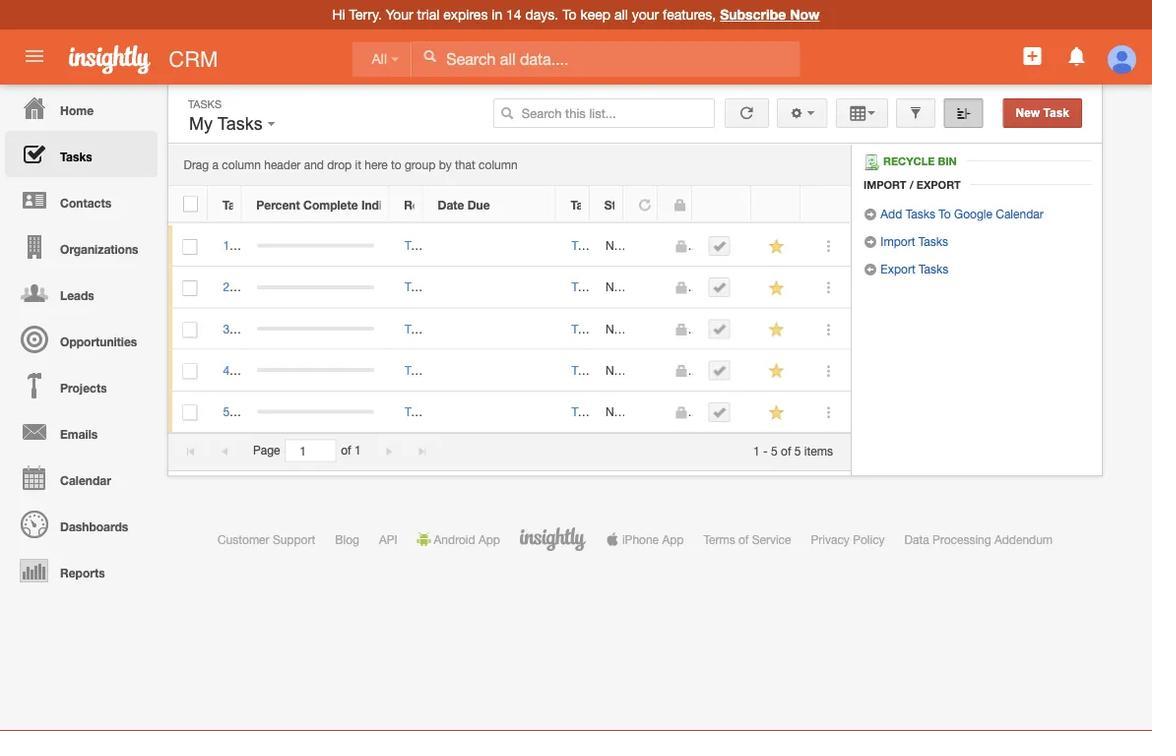 Task type: describe. For each thing, give the bounding box(es) containing it.
app for iphone app
[[662, 533, 684, 547]]

notifications image
[[1065, 44, 1089, 68]]

that
[[455, 158, 475, 172]]

1 column from the left
[[222, 158, 261, 172]]

your for account
[[300, 239, 323, 253]]

percent
[[256, 198, 300, 212]]

2 horizontal spatial of
[[781, 444, 791, 458]]

following image for 3. invite your team
[[768, 321, 786, 339]]

leads
[[60, 289, 94, 302]]

row containing 3. invite your team
[[168, 309, 851, 350]]

leads link
[[5, 270, 158, 316]]

drag
[[184, 158, 209, 172]]

1 5 from the left
[[771, 444, 778, 458]]

5. connect to your files and apps link
[[223, 405, 408, 419]]

account
[[327, 239, 369, 253]]

blog
[[335, 533, 359, 547]]

reports
[[60, 566, 105, 580]]

hi
[[332, 6, 345, 23]]

not for 5. connect to your files and apps
[[606, 405, 625, 419]]

expires
[[443, 6, 488, 23]]

due
[[467, 198, 490, 212]]

add inside row
[[236, 280, 258, 294]]

my
[[189, 114, 213, 134]]

tasks for import tasks
[[919, 234, 948, 248]]

0 horizontal spatial to
[[562, 6, 577, 23]]

date
[[438, 198, 464, 212]]

not started cell for 4. save your emails
[[590, 350, 667, 392]]

data processing addendum
[[905, 533, 1053, 547]]

2 5 from the left
[[795, 444, 801, 458]]

iphone app
[[622, 533, 684, 547]]

home
[[60, 103, 94, 117]]

navigation containing home
[[0, 85, 158, 594]]

not started cell for 5. connect to your files and apps
[[590, 392, 667, 433]]

mark this task complete image for 4. save your emails
[[712, 364, 726, 378]]

import tasks
[[877, 234, 948, 248]]

policy
[[853, 533, 885, 547]]

not started for 4. save your emails
[[606, 363, 667, 377]]

to inside row
[[284, 405, 295, 419]]

import tasks link
[[864, 234, 948, 249]]

features,
[[663, 6, 716, 23]]

support
[[273, 533, 315, 547]]

complete
[[303, 198, 358, 212]]

in
[[492, 6, 502, 23]]

Search all data.... text field
[[412, 41, 800, 77]]

app for android app
[[479, 533, 500, 547]]

0 horizontal spatial of
[[341, 444, 351, 458]]

contacts
[[60, 196, 111, 210]]

dashboards link
[[5, 501, 158, 548]]

organizations
[[60, 242, 138, 256]]

api link
[[379, 533, 397, 547]]

apps
[[372, 405, 398, 419]]

-
[[763, 444, 768, 458]]

4.
[[223, 363, 233, 377]]

not started for 1. personalize your account
[[606, 239, 667, 253]]

2. add your customers
[[223, 280, 343, 294]]

contacts link
[[5, 177, 158, 224]]

white image
[[423, 49, 437, 63]]

tasks link
[[5, 131, 158, 177]]

0 vertical spatial add
[[881, 207, 902, 221]]

your
[[386, 6, 413, 23]]

1 horizontal spatial of
[[739, 533, 749, 547]]

search image
[[500, 106, 514, 120]]

started for 4. save your emails
[[628, 363, 667, 377]]

customer
[[218, 533, 269, 547]]

not for 1. personalize your account
[[606, 239, 625, 253]]

started for 3. invite your team
[[628, 322, 667, 336]]

mark this task complete image for 2. add your customers
[[712, 281, 726, 295]]

items
[[804, 444, 833, 458]]

hi terry. your trial expires in 14 days. to keep all your features, subscribe now
[[332, 6, 820, 23]]

customers
[[288, 280, 343, 294]]

/
[[910, 178, 914, 191]]

calendar link
[[5, 455, 158, 501]]

drop
[[327, 158, 352, 172]]

not for 3. invite your team
[[606, 322, 625, 336]]

your right all
[[632, 6, 659, 23]]

all link
[[352, 42, 412, 77]]

row containing 4. save your emails
[[168, 350, 851, 392]]

emails
[[60, 427, 98, 441]]

blog link
[[335, 533, 359, 547]]

2 1 from the left
[[753, 444, 760, 458]]

recycle bin
[[883, 155, 957, 168]]

data processing addendum link
[[905, 533, 1053, 547]]

private task image for 5. connect to your files and apps
[[674, 406, 688, 420]]

show sidebar image
[[957, 106, 970, 120]]

export tasks
[[877, 262, 949, 276]]

2.
[[223, 280, 233, 294]]

organizations link
[[5, 224, 158, 270]]

tasks up my
[[188, 97, 222, 110]]

row containing 5. connect to your files and apps
[[168, 392, 851, 433]]

1.
[[223, 239, 233, 253]]

all
[[372, 52, 387, 67]]

subscribe now link
[[720, 6, 820, 23]]

not started for 2. add your customers
[[606, 280, 667, 294]]

mark this task complete image for 3. invite your team
[[712, 322, 726, 336]]

recycle bin link
[[864, 155, 967, 170]]

not for 4. save your emails
[[606, 363, 625, 377]]

private task image for 1. personalize your account
[[674, 240, 688, 254]]

following image for 4. save your emails
[[768, 362, 786, 381]]

connect
[[236, 405, 281, 419]]

privacy policy link
[[811, 533, 885, 547]]

subscribe
[[720, 6, 786, 23]]

1 1 from the left
[[354, 444, 361, 458]]

2 press ctrl + space to group column header from the left
[[801, 186, 850, 223]]

processing
[[933, 533, 991, 547]]

1 press ctrl + space to group column header from the left
[[751, 186, 801, 223]]

my tasks
[[189, 114, 268, 134]]

opportunities
[[60, 335, 137, 349]]

task
[[1043, 106, 1069, 120]]

trial
[[417, 6, 440, 23]]

keep
[[581, 6, 611, 23]]

android
[[434, 533, 475, 547]]

terms of service link
[[703, 533, 791, 547]]

page
[[253, 444, 280, 458]]

your for team
[[268, 322, 291, 336]]

projects link
[[5, 362, 158, 409]]

crm
[[169, 46, 218, 71]]

private task image for 2. add your customers
[[674, 281, 688, 295]]

privacy policy
[[811, 533, 885, 547]]

addendum
[[995, 533, 1053, 547]]



Task type: vqa. For each thing, say whether or not it's contained in the screenshot.
fifth ROW from the bottom
yes



Task type: locate. For each thing, give the bounding box(es) containing it.
tasks for my tasks
[[217, 114, 263, 134]]

your left account
[[300, 239, 323, 253]]

5 not from the top
[[606, 405, 625, 419]]

5 right -
[[771, 444, 778, 458]]

indicator
[[361, 198, 412, 212]]

to left keep
[[562, 6, 577, 23]]

import for import tasks
[[881, 234, 915, 248]]

column
[[222, 158, 261, 172], [479, 158, 518, 172]]

days.
[[525, 6, 559, 23]]

terms of service
[[703, 533, 791, 547]]

files
[[325, 405, 346, 419]]

started
[[628, 239, 667, 253], [628, 280, 667, 294], [628, 322, 667, 336], [628, 363, 667, 377], [628, 405, 667, 419]]

to
[[391, 158, 401, 172], [284, 405, 295, 419]]

terry
[[405, 239, 430, 253], [572, 239, 597, 253], [405, 280, 430, 294], [572, 280, 597, 294], [405, 322, 430, 336], [572, 322, 597, 336], [405, 363, 430, 377], [572, 363, 597, 377], [405, 405, 430, 419], [572, 405, 597, 419]]

cog image
[[790, 106, 804, 120]]

row
[[168, 186, 850, 223], [168, 226, 851, 267], [168, 267, 851, 309], [168, 309, 851, 350], [168, 350, 851, 392], [168, 392, 851, 433]]

5 private task image from the top
[[674, 406, 688, 420]]

customer support
[[218, 533, 315, 547]]

5 row from the top
[[168, 350, 851, 392]]

date due
[[438, 198, 490, 212]]

data
[[905, 533, 929, 547]]

1 right "1" field
[[354, 444, 361, 458]]

privacy
[[811, 533, 850, 547]]

percent complete indicator
[[256, 198, 412, 212]]

not
[[606, 239, 625, 253], [606, 280, 625, 294], [606, 322, 625, 336], [606, 363, 625, 377], [606, 405, 625, 419]]

your left files
[[298, 405, 321, 419]]

column right a
[[222, 158, 261, 172]]

api
[[379, 533, 397, 547]]

tasks up import tasks
[[906, 207, 935, 221]]

save
[[236, 363, 262, 377]]

tasks for export tasks
[[919, 262, 949, 276]]

1 horizontal spatial to
[[391, 158, 401, 172]]

row containing 1. personalize your account
[[168, 226, 851, 267]]

1 private task image from the top
[[674, 240, 688, 254]]

Search this list... text field
[[493, 98, 715, 128]]

to right connect
[[284, 405, 295, 419]]

5 started from the top
[[628, 405, 667, 419]]

0 vertical spatial export
[[917, 178, 961, 191]]

3 started from the top
[[628, 322, 667, 336]]

0 horizontal spatial column
[[222, 158, 261, 172]]

mark this task complete image for 5. connect to your files and apps
[[712, 406, 726, 419]]

4 private task image from the top
[[674, 364, 688, 378]]

5 not started cell from the top
[[590, 392, 667, 433]]

and left "drop"
[[304, 158, 324, 172]]

1 horizontal spatial export
[[917, 178, 961, 191]]

4 not started cell from the top
[[590, 350, 667, 392]]

home link
[[5, 85, 158, 131]]

2 following image from the top
[[768, 279, 786, 298]]

1 horizontal spatial to
[[939, 207, 951, 221]]

0 horizontal spatial to
[[284, 405, 295, 419]]

0 horizontal spatial calendar
[[60, 474, 111, 487]]

new task
[[1016, 106, 1069, 120]]

tasks right my
[[217, 114, 263, 134]]

1 field
[[286, 440, 335, 462]]

your left team
[[268, 322, 291, 336]]

3. invite your team
[[223, 322, 321, 336]]

not for 2. add your customers
[[606, 280, 625, 294]]

mark this task complete image
[[712, 239, 726, 253]]

it
[[355, 158, 361, 172]]

emails
[[292, 363, 326, 377]]

and inside row
[[349, 405, 369, 419]]

my tasks button
[[184, 109, 280, 139]]

not started cell for 3. invite your team
[[590, 309, 667, 350]]

1 horizontal spatial add
[[881, 207, 902, 221]]

invite
[[236, 322, 264, 336]]

1 vertical spatial export
[[881, 262, 915, 276]]

export
[[917, 178, 961, 191], [881, 262, 915, 276]]

add tasks to google calendar link
[[864, 207, 1044, 222]]

4 following image from the top
[[768, 362, 786, 381]]

not started cell
[[590, 226, 667, 267], [590, 267, 667, 309], [590, 309, 667, 350], [590, 350, 667, 392], [590, 392, 667, 433]]

refresh list image
[[737, 106, 756, 120]]

2 private task image from the top
[[674, 281, 688, 295]]

of right terms
[[739, 533, 749, 547]]

dashboards
[[60, 520, 128, 534]]

0 horizontal spatial export
[[881, 262, 915, 276]]

1 vertical spatial and
[[349, 405, 369, 419]]

app
[[479, 533, 500, 547], [662, 533, 684, 547]]

private task image for 4. save your emails
[[674, 364, 688, 378]]

to
[[562, 6, 577, 23], [939, 207, 951, 221]]

1 horizontal spatial and
[[349, 405, 369, 419]]

None checkbox
[[183, 239, 197, 255], [183, 281, 197, 296], [183, 322, 197, 338], [183, 405, 197, 421], [183, 239, 197, 255], [183, 281, 197, 296], [183, 322, 197, 338], [183, 405, 197, 421]]

1 vertical spatial add
[[236, 280, 258, 294]]

your right save
[[266, 363, 289, 377]]

3 not started from the top
[[606, 322, 667, 336]]

2 app from the left
[[662, 533, 684, 547]]

0 horizontal spatial 5
[[771, 444, 778, 458]]

service
[[752, 533, 791, 547]]

import right circle arrow right icon at top right
[[881, 234, 915, 248]]

row group
[[168, 226, 851, 433]]

1 vertical spatial to
[[284, 405, 295, 419]]

3 not started cell from the top
[[590, 309, 667, 350]]

cell
[[242, 226, 389, 267], [423, 226, 556, 267], [624, 226, 659, 267], [693, 226, 752, 267], [242, 267, 389, 309], [423, 267, 556, 309], [624, 267, 659, 309], [693, 267, 752, 309], [242, 309, 389, 350], [423, 309, 556, 350], [624, 309, 659, 350], [693, 309, 752, 350], [423, 350, 556, 392], [624, 350, 659, 392], [693, 350, 752, 392], [242, 392, 389, 433], [423, 392, 556, 433], [624, 392, 659, 433], [693, 392, 752, 433]]

terry turtle
[[405, 239, 462, 253], [572, 239, 629, 253], [405, 280, 462, 294], [572, 280, 629, 294], [405, 322, 462, 336], [572, 322, 629, 336], [405, 363, 462, 377], [572, 363, 629, 377], [405, 405, 462, 419], [572, 405, 629, 419]]

row group containing 1. personalize your account
[[168, 226, 851, 433]]

emails link
[[5, 409, 158, 455]]

new
[[1016, 106, 1040, 120]]

press ctrl + space to group column header left circle arrow right image
[[801, 186, 850, 223]]

1 started from the top
[[628, 239, 667, 253]]

14
[[506, 6, 522, 23]]

1 horizontal spatial 1
[[753, 444, 760, 458]]

None checkbox
[[183, 196, 198, 212], [183, 364, 197, 380], [183, 196, 198, 212], [183, 364, 197, 380]]

4 started from the top
[[628, 363, 667, 377]]

1 app from the left
[[479, 533, 500, 547]]

import
[[864, 178, 907, 191], [881, 234, 915, 248]]

circle arrow left image
[[864, 263, 877, 277]]

circle arrow right image
[[864, 235, 877, 249]]

0 horizontal spatial add
[[236, 280, 258, 294]]

5
[[771, 444, 778, 458], [795, 444, 801, 458]]

export right circle arrow left icon
[[881, 262, 915, 276]]

0 vertical spatial to
[[391, 158, 401, 172]]

4 not from the top
[[606, 363, 625, 377]]

circle arrow right image
[[864, 208, 877, 222]]

1 not started cell from the top
[[590, 226, 667, 267]]

terry.
[[349, 6, 382, 23]]

1. personalize your account link
[[223, 239, 379, 253]]

4 mark this task complete image from the top
[[712, 406, 726, 419]]

and right files
[[349, 405, 369, 419]]

android app
[[434, 533, 500, 547]]

1 horizontal spatial 5
[[795, 444, 801, 458]]

tasks for add tasks to google calendar
[[906, 207, 935, 221]]

not started cell for 1. personalize your account
[[590, 226, 667, 267]]

column right that at the top left of page
[[479, 158, 518, 172]]

row containing 2. add your customers
[[168, 267, 851, 309]]

1 row from the top
[[168, 186, 850, 223]]

0 horizontal spatial app
[[479, 533, 500, 547]]

1 not started from the top
[[606, 239, 667, 253]]

not started
[[606, 239, 667, 253], [606, 280, 667, 294], [606, 322, 667, 336], [606, 363, 667, 377], [606, 405, 667, 419]]

0 horizontal spatial 1
[[354, 444, 361, 458]]

navigation
[[0, 85, 158, 594]]

group
[[405, 158, 436, 172]]

3 not from the top
[[606, 322, 625, 336]]

tasks down add tasks to google calendar link
[[919, 234, 948, 248]]

1
[[354, 444, 361, 458], [753, 444, 760, 458]]

import for import / export
[[864, 178, 907, 191]]

export down bin
[[917, 178, 961, 191]]

iphone app link
[[606, 533, 684, 547]]

all
[[615, 6, 628, 23]]

bin
[[938, 155, 957, 168]]

2 started from the top
[[628, 280, 667, 294]]

1 vertical spatial calendar
[[60, 474, 111, 487]]

terms
[[703, 533, 735, 547]]

started for 1. personalize your account
[[628, 239, 667, 253]]

projects
[[60, 381, 107, 395]]

5 not started from the top
[[606, 405, 667, 419]]

calendar up dashboards "link" at left bottom
[[60, 474, 111, 487]]

3 private task image from the top
[[674, 323, 688, 337]]

1 not from the top
[[606, 239, 625, 253]]

6 row from the top
[[168, 392, 851, 433]]

started for 2. add your customers
[[628, 280, 667, 294]]

2 row from the top
[[168, 226, 851, 267]]

opportunities link
[[5, 316, 158, 362]]

1 - 5 of 5 items
[[753, 444, 833, 458]]

your for emails
[[266, 363, 289, 377]]

calendar right 'google'
[[996, 207, 1044, 221]]

terry turtle link
[[405, 239, 462, 253], [572, 239, 629, 253], [405, 280, 462, 294], [572, 280, 629, 294], [405, 322, 462, 336], [572, 322, 629, 336], [405, 363, 462, 377], [572, 363, 629, 377], [405, 405, 462, 419], [572, 405, 629, 419]]

1 mark this task complete image from the top
[[712, 281, 726, 295]]

2 not started from the top
[[606, 280, 667, 294]]

private task image
[[673, 198, 686, 212]]

recycle
[[883, 155, 935, 168]]

private task image for 3. invite your team
[[674, 323, 688, 337]]

of 1
[[341, 444, 361, 458]]

row containing percent complete indicator
[[168, 186, 850, 223]]

1 following image from the top
[[768, 237, 786, 256]]

tasks inside button
[[217, 114, 263, 134]]

2 not started cell from the top
[[590, 267, 667, 309]]

now
[[790, 6, 820, 23]]

1 left -
[[753, 444, 760, 458]]

1 vertical spatial to
[[939, 207, 951, 221]]

3 following image from the top
[[768, 321, 786, 339]]

following image
[[768, 404, 786, 422]]

import left /
[[864, 178, 907, 191]]

app right iphone
[[662, 533, 684, 547]]

drag a column header and drop it here to group by that column
[[184, 158, 518, 172]]

5. connect to your files and apps
[[223, 405, 398, 419]]

0 vertical spatial to
[[562, 6, 577, 23]]

customer support link
[[218, 533, 315, 547]]

2 column from the left
[[479, 158, 518, 172]]

add right "2."
[[236, 280, 258, 294]]

4 row from the top
[[168, 309, 851, 350]]

following image for 1. personalize your account
[[768, 237, 786, 256]]

0 vertical spatial import
[[864, 178, 907, 191]]

2 mark this task complete image from the top
[[712, 322, 726, 336]]

1 horizontal spatial app
[[662, 533, 684, 547]]

your for customers
[[261, 280, 284, 294]]

add
[[881, 207, 902, 221], [236, 280, 258, 294]]

0% complete image
[[257, 368, 374, 372]]

repeating task image
[[638, 198, 652, 212]]

3. invite your team link
[[223, 322, 330, 336]]

not started for 5. connect to your files and apps
[[606, 405, 667, 419]]

0 horizontal spatial and
[[304, 158, 324, 172]]

of right -
[[781, 444, 791, 458]]

to right here
[[391, 158, 401, 172]]

show list view filters image
[[909, 106, 923, 120]]

mark this task complete image
[[712, 281, 726, 295], [712, 322, 726, 336], [712, 364, 726, 378], [712, 406, 726, 419]]

started for 5. connect to your files and apps
[[628, 405, 667, 419]]

4. save your emails link
[[223, 363, 336, 377]]

5 left items
[[795, 444, 801, 458]]

to left 'google'
[[939, 207, 951, 221]]

your up 3. invite your team at the top of the page
[[261, 280, 284, 294]]

personalize
[[236, 239, 297, 253]]

2 not from the top
[[606, 280, 625, 294]]

press ctrl + space to group column header
[[751, 186, 801, 223], [801, 186, 850, 223]]

3 row from the top
[[168, 267, 851, 309]]

0 vertical spatial calendar
[[996, 207, 1044, 221]]

2. add your customers link
[[223, 280, 353, 294]]

0 vertical spatial and
[[304, 158, 324, 172]]

header
[[264, 158, 301, 172]]

new task link
[[1003, 98, 1082, 128]]

tasks up contacts link
[[60, 150, 92, 163]]

press ctrl + space to group column header down cog icon
[[751, 186, 801, 223]]

3 mark this task complete image from the top
[[712, 364, 726, 378]]

private task image
[[674, 240, 688, 254], [674, 281, 688, 295], [674, 323, 688, 337], [674, 364, 688, 378], [674, 406, 688, 420]]

app right android
[[479, 533, 500, 547]]

iphone
[[622, 533, 659, 547]]

of right "1" field
[[341, 444, 351, 458]]

following image for 2. add your customers
[[768, 279, 786, 298]]

add right circle arrow right image
[[881, 207, 902, 221]]

not started cell for 2. add your customers
[[590, 267, 667, 309]]

following image
[[768, 237, 786, 256], [768, 279, 786, 298], [768, 321, 786, 339], [768, 362, 786, 381]]

1 horizontal spatial calendar
[[996, 207, 1044, 221]]

import / export
[[864, 178, 961, 191]]

not started for 3. invite your team
[[606, 322, 667, 336]]

here
[[365, 158, 388, 172]]

4 not started from the top
[[606, 363, 667, 377]]

3.
[[223, 322, 233, 336]]

1 vertical spatial import
[[881, 234, 915, 248]]

5.
[[223, 405, 233, 419]]

by
[[439, 158, 452, 172]]

tasks down import tasks
[[919, 262, 949, 276]]

1 horizontal spatial column
[[479, 158, 518, 172]]

team
[[294, 322, 321, 336]]



